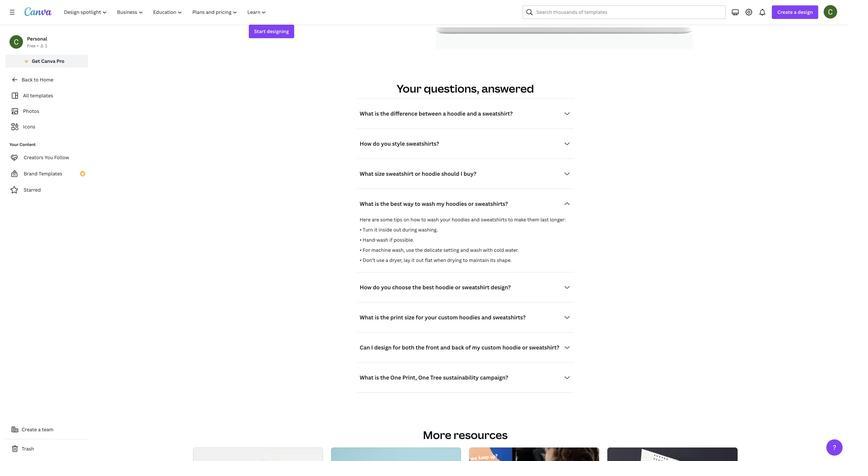 Task type: describe. For each thing, give the bounding box(es) containing it.
the inside what is the one print, one tree sustainability campaign? dropdown button
[[380, 374, 389, 382]]

more resources
[[423, 428, 508, 443]]

resources
[[454, 428, 508, 443]]

starred
[[24, 187, 41, 193]]

what is the print size for your custom hoodies and sweatshirts?
[[360, 314, 526, 322]]

wash up maintain
[[470, 247, 482, 254]]

photos
[[23, 108, 39, 114]]

print
[[390, 314, 403, 322]]

what is the difference between a hoodie and a sweatshirt?
[[360, 110, 513, 117]]

• for • don't use a dryer, lay it out flat when drying to maintain its shape.
[[360, 257, 362, 264]]

via
[[373, 0, 381, 7]]

you
[[45, 154, 53, 161]]

or inside 'what is the best way to wash my hoodies or sweatshirts?' dropdown button
[[468, 200, 474, 208]]

trash link
[[5, 443, 88, 457]]

and down your questions, answered
[[467, 110, 477, 117]]

should
[[441, 170, 459, 178]]

can i design for both the front and back of my custom hoodie or sweatshirt? button
[[357, 341, 574, 355]]

• for • hand-wash if possible.
[[360, 237, 362, 243]]

templates
[[39, 171, 62, 177]]

lay
[[404, 257, 411, 264]]

back to home
[[22, 77, 53, 83]]

style
[[392, 140, 405, 148]]

home
[[40, 77, 53, 83]]

how for how do you choose the best hoodie or sweatshirt design?
[[360, 284, 372, 291]]

and left sweatshirts
[[471, 217, 480, 223]]

what is the print size for your custom hoodies and sweatshirts? button
[[357, 311, 574, 325]]

icons
[[23, 124, 35, 130]]

Search search field
[[537, 6, 722, 19]]

sweatshirts? for my
[[475, 200, 508, 208]]

2 vertical spatial custom
[[482, 344, 501, 352]]

tree
[[430, 374, 442, 382]]

1 vertical spatial it
[[412, 257, 415, 264]]

what for what is the best way to wash my hoodies or sweatshirts?
[[360, 200, 374, 208]]

get canva pro
[[32, 58, 64, 64]]

what for what is the one print, one tree sustainability campaign?
[[360, 374, 374, 382]]

can i design for both the front and back of my custom hoodie or sweatshirt?
[[360, 344, 560, 352]]

maintain
[[469, 257, 489, 264]]

all templates
[[23, 92, 53, 99]]

create a design
[[778, 9, 813, 15]]

content
[[20, 142, 36, 148]]

dryer,
[[390, 257, 403, 264]]

inside
[[379, 227, 392, 233]]

and right setting
[[461, 247, 469, 254]]

creators you follow
[[24, 154, 69, 161]]

create for create a design
[[778, 9, 793, 15]]

• turn it inside out during washing.
[[360, 227, 438, 233]]

how
[[411, 217, 420, 223]]

design for a
[[798, 9, 813, 15]]

top level navigation element
[[60, 5, 272, 19]]

your for your content
[[9, 142, 19, 148]]

hoodies for my
[[446, 200, 467, 208]]

custom inside "receive your custom hoodie or sweatshirt via fast, free standard shipping."
[[297, 0, 317, 7]]

and left back
[[441, 344, 450, 352]]

receive your custom hoodie or sweatshirt via fast, free standard shipping.
[[262, 0, 405, 16]]

get
[[32, 58, 40, 64]]

flat
[[425, 257, 433, 264]]

turn
[[363, 227, 373, 233]]

icons link
[[9, 121, 84, 133]]

questions,
[[424, 81, 479, 96]]

0 vertical spatial out
[[393, 227, 401, 233]]

back
[[22, 77, 33, 83]]

delicate
[[424, 247, 442, 254]]

is for difference
[[375, 110, 379, 117]]

creators
[[24, 154, 43, 161]]

0 vertical spatial size
[[375, 170, 385, 178]]

creators you follow link
[[5, 151, 88, 165]]

your inside what is the print size for your custom hoodies and sweatshirts? dropdown button
[[425, 314, 437, 322]]

or inside how do you choose the best hoodie or sweatshirt design? dropdown button
[[455, 284, 461, 291]]

how do you choose the best hoodie or sweatshirt design?
[[360, 284, 511, 291]]

1 one from the left
[[390, 374, 401, 382]]

your ultimate guide to visual marketing image
[[469, 448, 599, 462]]

your questions, answered
[[397, 81, 534, 96]]

personal
[[27, 36, 47, 42]]

hoodies for custom
[[459, 314, 480, 322]]

create a team
[[22, 427, 53, 433]]

possible.
[[394, 237, 414, 243]]

christina overa image
[[824, 5, 838, 19]]

sweatshirt inside "receive your custom hoodie or sweatshirt via fast, free standard shipping."
[[344, 0, 372, 7]]

shipping.
[[287, 8, 311, 16]]

with
[[483, 247, 493, 254]]

• for machine wash, use the delicate setting and wash with cold water.
[[360, 247, 519, 254]]

graphic design for print vs the web image
[[607, 448, 738, 462]]

setting
[[444, 247, 459, 254]]

• right free
[[37, 43, 39, 49]]

1 horizontal spatial for
[[416, 314, 424, 322]]

campaign?
[[480, 374, 508, 382]]

free •
[[27, 43, 39, 49]]

free
[[27, 43, 36, 49]]

what size sweatshirt or hoodie should i buy?
[[360, 170, 477, 178]]

last
[[541, 217, 549, 223]]

what size sweatshirt or hoodie should i buy? button
[[357, 167, 574, 181]]

what is the difference between a hoodie and a sweatshirt? button
[[357, 107, 574, 120]]

0 horizontal spatial sweatshirt?
[[483, 110, 513, 117]]

cold
[[494, 247, 504, 254]]

0 horizontal spatial my
[[437, 200, 445, 208]]

designing
[[267, 28, 289, 34]]

way
[[403, 200, 414, 208]]

shape.
[[497, 257, 512, 264]]

them
[[528, 217, 539, 223]]

a inside button
[[38, 427, 41, 433]]

make
[[514, 217, 526, 223]]

photos link
[[9, 105, 84, 118]]

to inside dropdown button
[[415, 200, 421, 208]]

brand templates link
[[5, 167, 88, 181]]

how to design and order your hoodie or sweatshirt image
[[436, 0, 693, 34]]

design for i
[[374, 344, 392, 352]]

do for choose
[[373, 284, 380, 291]]

is for best
[[375, 200, 379, 208]]

brand
[[24, 171, 38, 177]]

best inside dropdown button
[[423, 284, 434, 291]]

the inside 'what is the best way to wash my hoodies or sweatshirts?' dropdown button
[[380, 200, 389, 208]]

1 vertical spatial hoodies
[[452, 217, 470, 223]]

choose
[[392, 284, 411, 291]]

design?
[[491, 284, 511, 291]]

0 vertical spatial it
[[374, 227, 378, 233]]



Task type: locate. For each thing, give the bounding box(es) containing it.
is for print
[[375, 314, 379, 322]]

custom right 'of' in the bottom right of the page
[[482, 344, 501, 352]]

wash inside dropdown button
[[422, 200, 435, 208]]

here
[[360, 217, 371, 223]]

0 horizontal spatial create
[[22, 427, 37, 433]]

both
[[402, 344, 415, 352]]

do
[[373, 140, 380, 148], [373, 284, 380, 291]]

or inside "receive your custom hoodie or sweatshirt via fast, free standard shipping."
[[338, 0, 343, 7]]

is inside what is the difference between a hoodie and a sweatshirt? dropdown button
[[375, 110, 379, 117]]

start designing
[[254, 28, 289, 34]]

use
[[406, 247, 414, 254], [377, 257, 385, 264]]

1 horizontal spatial sweatshirt
[[386, 170, 414, 178]]

1 you from the top
[[381, 140, 391, 148]]

0 vertical spatial your
[[284, 0, 296, 7]]

the left 'delicate'
[[415, 247, 423, 254]]

1 horizontal spatial my
[[472, 344, 480, 352]]

0 vertical spatial how
[[360, 140, 372, 148]]

0 vertical spatial sweatshirt?
[[483, 110, 513, 117]]

wash,
[[392, 247, 405, 254]]

the left 'difference' on the left top of page
[[380, 110, 389, 117]]

your left content on the top of the page
[[9, 142, 19, 148]]

2 horizontal spatial sweatshirt
[[462, 284, 490, 291]]

1 horizontal spatial create
[[778, 9, 793, 15]]

the up some
[[380, 200, 389, 208]]

for right "print"
[[416, 314, 424, 322]]

0 vertical spatial you
[[381, 140, 391, 148]]

• left the turn
[[360, 227, 362, 233]]

design
[[798, 9, 813, 15], [374, 344, 392, 352]]

when
[[434, 257, 446, 264]]

1 horizontal spatial it
[[412, 257, 415, 264]]

i left buy? on the right of the page
[[461, 170, 462, 178]]

0 horizontal spatial use
[[377, 257, 385, 264]]

how
[[360, 140, 372, 148], [360, 284, 372, 291]]

it right the turn
[[374, 227, 378, 233]]

1 horizontal spatial one
[[418, 374, 429, 382]]

1 what from the top
[[360, 110, 374, 117]]

custom up shipping. on the left
[[297, 0, 317, 7]]

during
[[402, 227, 417, 233]]

hand-
[[363, 237, 377, 243]]

• left for
[[360, 247, 362, 254]]

2 do from the top
[[373, 284, 380, 291]]

0 horizontal spatial for
[[393, 344, 401, 352]]

0 vertical spatial do
[[373, 140, 380, 148]]

1 horizontal spatial i
[[461, 170, 462, 178]]

1 vertical spatial how
[[360, 284, 372, 291]]

what inside what is the difference between a hoodie and a sweatshirt? dropdown button
[[360, 110, 374, 117]]

create
[[778, 9, 793, 15], [22, 427, 37, 433]]

is inside what is the one print, one tree sustainability campaign? dropdown button
[[375, 374, 379, 382]]

design left christina overa icon
[[798, 9, 813, 15]]

you left style on the left top of page
[[381, 140, 391, 148]]

sweatshirts? right style on the left top of page
[[406, 140, 439, 148]]

is left 'difference' on the left top of page
[[375, 110, 379, 117]]

is inside what is the print size for your custom hoodies and sweatshirts? dropdown button
[[375, 314, 379, 322]]

you
[[381, 140, 391, 148], [381, 284, 391, 291]]

for left both
[[393, 344, 401, 352]]

the right both
[[416, 344, 425, 352]]

custom up back
[[438, 314, 458, 322]]

what is the best way to wash my hoodies or sweatshirts?
[[360, 200, 508, 208]]

you left choose
[[381, 284, 391, 291]]

• for • turn it inside out during washing.
[[360, 227, 362, 233]]

the inside how do you choose the best hoodie or sweatshirt design? dropdown button
[[413, 284, 421, 291]]

0 horizontal spatial best
[[390, 200, 402, 208]]

1 vertical spatial sweatshirt
[[386, 170, 414, 178]]

your down what is the best way to wash my hoodies or sweatshirts?
[[440, 217, 451, 223]]

or inside "what size sweatshirt or hoodie should i buy?" dropdown button
[[415, 170, 421, 178]]

what is the one print, one tree sustainability campaign?
[[360, 374, 508, 382]]

0 horizontal spatial your
[[284, 0, 296, 7]]

or inside can i design for both the front and back of my custom hoodie or sweatshirt? dropdown button
[[522, 344, 528, 352]]

is inside 'what is the best way to wash my hoodies or sweatshirts?' dropdown button
[[375, 200, 379, 208]]

create inside "create a team" button
[[22, 427, 37, 433]]

my
[[437, 200, 445, 208], [472, 344, 480, 352]]

wash left if
[[377, 237, 388, 243]]

2 what from the top
[[360, 170, 374, 178]]

what inside "what size sweatshirt or hoodie should i buy?" dropdown button
[[360, 170, 374, 178]]

pro
[[57, 58, 64, 64]]

don't
[[363, 257, 375, 264]]

and down design?
[[482, 314, 492, 322]]

sweatshirt left design?
[[462, 284, 490, 291]]

its
[[490, 257, 496, 264]]

some
[[380, 217, 393, 223]]

1 vertical spatial size
[[405, 314, 415, 322]]

out down the tips
[[393, 227, 401, 233]]

you for style
[[381, 140, 391, 148]]

best right choose
[[423, 284, 434, 291]]

how inside dropdown button
[[360, 140, 372, 148]]

• don't use a dryer, lay it out flat when drying to maintain its shape.
[[360, 257, 512, 264]]

what for what size sweatshirt or hoodie should i buy?
[[360, 170, 374, 178]]

0 horizontal spatial it
[[374, 227, 378, 233]]

1 vertical spatial create
[[22, 427, 37, 433]]

0 horizontal spatial sweatshirt
[[344, 0, 372, 7]]

2 horizontal spatial custom
[[482, 344, 501, 352]]

to right the 'way'
[[415, 200, 421, 208]]

1 vertical spatial out
[[416, 257, 424, 264]]

0 vertical spatial sweatshirts?
[[406, 140, 439, 148]]

1 vertical spatial use
[[377, 257, 385, 264]]

is left print,
[[375, 374, 379, 382]]

5 what from the top
[[360, 374, 374, 382]]

2 vertical spatial your
[[425, 314, 437, 322]]

your for your questions, answered
[[397, 81, 422, 96]]

the right choose
[[413, 284, 421, 291]]

your inside "receive your custom hoodie or sweatshirt via fast, free standard shipping."
[[284, 0, 296, 7]]

1 horizontal spatial size
[[405, 314, 415, 322]]

1 vertical spatial i
[[371, 344, 373, 352]]

hoodies down 'what is the best way to wash my hoodies or sweatshirts?' dropdown button
[[452, 217, 470, 223]]

1 horizontal spatial your
[[397, 81, 422, 96]]

1 do from the top
[[373, 140, 380, 148]]

free
[[395, 0, 405, 7]]

what for what is the print size for your custom hoodies and sweatshirts?
[[360, 314, 374, 322]]

1 horizontal spatial best
[[423, 284, 434, 291]]

water.
[[505, 247, 519, 254]]

1 horizontal spatial out
[[416, 257, 424, 264]]

1 is from the top
[[375, 110, 379, 117]]

out left the flat
[[416, 257, 424, 264]]

do left choose
[[373, 284, 380, 291]]

2 horizontal spatial your
[[440, 217, 451, 223]]

create a design button
[[772, 5, 819, 19]]

1 vertical spatial do
[[373, 284, 380, 291]]

sweatshirts? up sweatshirts
[[475, 200, 508, 208]]

is up are
[[375, 200, 379, 208]]

1 vertical spatial your
[[9, 142, 19, 148]]

• hand-wash if possible.
[[360, 237, 414, 243]]

sustainability
[[443, 374, 479, 382]]

of
[[466, 344, 471, 352]]

do inside dropdown button
[[373, 140, 380, 148]]

buy?
[[464, 170, 477, 178]]

your up shipping. on the left
[[284, 0, 296, 7]]

do inside dropdown button
[[373, 284, 380, 291]]

2 how from the top
[[360, 284, 372, 291]]

•
[[37, 43, 39, 49], [360, 227, 362, 233], [360, 237, 362, 243], [360, 247, 362, 254], [360, 257, 362, 264]]

how do you style sweatshirts?
[[360, 140, 439, 148]]

it right lay
[[412, 257, 415, 264]]

is left "print"
[[375, 314, 379, 322]]

0 vertical spatial create
[[778, 9, 793, 15]]

hoodies up 'of' in the bottom right of the page
[[459, 314, 480, 322]]

sweatshirts? down design?
[[493, 314, 526, 322]]

the left print,
[[380, 374, 389, 382]]

the inside what is the print size for your custom hoodies and sweatshirts? dropdown button
[[380, 314, 389, 322]]

drying
[[447, 257, 462, 264]]

more
[[423, 428, 452, 443]]

hoodies up here are some tips on how to wash your hoodies and sweatshirts to make them last longer:
[[446, 200, 467, 208]]

what inside what is the print size for your custom hoodies and sweatshirts? dropdown button
[[360, 314, 374, 322]]

wash right the 'way'
[[422, 200, 435, 208]]

follow
[[54, 154, 69, 161]]

100 color combinations and how to apply them to your designs image
[[193, 448, 323, 462]]

my right 'of' in the bottom right of the page
[[472, 344, 480, 352]]

2 is from the top
[[375, 200, 379, 208]]

• left don't at the bottom of the page
[[360, 257, 362, 264]]

wash
[[422, 200, 435, 208], [427, 217, 439, 223], [377, 237, 388, 243], [470, 247, 482, 254]]

0 horizontal spatial one
[[390, 374, 401, 382]]

what inside what is the one print, one tree sustainability campaign? dropdown button
[[360, 374, 374, 382]]

how for how do you style sweatshirts?
[[360, 140, 372, 148]]

start designing button
[[249, 25, 294, 38]]

hoodie
[[318, 0, 336, 7], [447, 110, 466, 117], [422, 170, 440, 178], [436, 284, 454, 291], [503, 344, 521, 352]]

0 vertical spatial hoodies
[[446, 200, 467, 208]]

0 vertical spatial for
[[416, 314, 424, 322]]

tips
[[394, 217, 402, 223]]

do for style
[[373, 140, 380, 148]]

back to home link
[[5, 73, 88, 87]]

washing.
[[418, 227, 438, 233]]

1 vertical spatial for
[[393, 344, 401, 352]]

• for • for machine wash, use the delicate setting and wash with cold water.
[[360, 247, 362, 254]]

if
[[390, 237, 393, 243]]

basic color theory image
[[331, 448, 461, 462]]

receive
[[262, 0, 283, 7]]

to left make
[[508, 217, 513, 223]]

starred link
[[5, 184, 88, 197]]

it
[[374, 227, 378, 233], [412, 257, 415, 264]]

0 vertical spatial your
[[397, 81, 422, 96]]

1 vertical spatial my
[[472, 344, 480, 352]]

design right can
[[374, 344, 392, 352]]

3 what from the top
[[360, 200, 374, 208]]

how inside dropdown button
[[360, 284, 372, 291]]

to right back
[[34, 77, 39, 83]]

and
[[467, 110, 477, 117], [471, 217, 480, 223], [461, 247, 469, 254], [482, 314, 492, 322], [441, 344, 450, 352]]

how left style on the left top of page
[[360, 140, 372, 148]]

4 is from the top
[[375, 374, 379, 382]]

are
[[372, 217, 379, 223]]

longer:
[[550, 217, 566, 223]]

hoodie inside "receive your custom hoodie or sweatshirt via fast, free standard shipping."
[[318, 0, 336, 7]]

1 vertical spatial sweatshirt?
[[529, 344, 560, 352]]

team
[[42, 427, 53, 433]]

or
[[338, 0, 343, 7], [415, 170, 421, 178], [468, 200, 474, 208], [455, 284, 461, 291], [522, 344, 528, 352]]

what
[[360, 110, 374, 117], [360, 170, 374, 178], [360, 200, 374, 208], [360, 314, 374, 322], [360, 374, 374, 382]]

1
[[45, 43, 47, 49]]

0 vertical spatial i
[[461, 170, 462, 178]]

the inside what is the difference between a hoodie and a sweatshirt? dropdown button
[[380, 110, 389, 117]]

best inside dropdown button
[[390, 200, 402, 208]]

0 horizontal spatial custom
[[297, 0, 317, 7]]

use up lay
[[406, 247, 414, 254]]

use down machine at the left of the page
[[377, 257, 385, 264]]

0 horizontal spatial i
[[371, 344, 373, 352]]

0 vertical spatial best
[[390, 200, 402, 208]]

0 horizontal spatial design
[[374, 344, 392, 352]]

create inside 'create a design' dropdown button
[[778, 9, 793, 15]]

0 vertical spatial custom
[[297, 0, 317, 7]]

1 vertical spatial custom
[[438, 314, 458, 322]]

0 vertical spatial my
[[437, 200, 445, 208]]

brand templates
[[24, 171, 62, 177]]

0 horizontal spatial out
[[393, 227, 401, 233]]

can
[[360, 344, 370, 352]]

None search field
[[523, 5, 726, 19]]

design inside can i design for both the front and back of my custom hoodie or sweatshirt? dropdown button
[[374, 344, 392, 352]]

for
[[416, 314, 424, 322], [393, 344, 401, 352]]

2 vertical spatial sweatshirts?
[[493, 314, 526, 322]]

1 horizontal spatial use
[[406, 247, 414, 254]]

start
[[254, 28, 266, 34]]

templates
[[30, 92, 53, 99]]

you for choose
[[381, 284, 391, 291]]

2 one from the left
[[418, 374, 429, 382]]

custom
[[297, 0, 317, 7], [438, 314, 458, 322], [482, 344, 501, 352]]

a
[[794, 9, 797, 15], [443, 110, 446, 117], [478, 110, 481, 117], [386, 257, 388, 264], [38, 427, 41, 433]]

best left the 'way'
[[390, 200, 402, 208]]

my up here are some tips on how to wash your hoodies and sweatshirts to make them last longer:
[[437, 200, 445, 208]]

what is the best way to wash my hoodies or sweatshirts? button
[[357, 197, 574, 211]]

1 vertical spatial sweatshirts?
[[475, 200, 508, 208]]

the left "print"
[[380, 314, 389, 322]]

1 how from the top
[[360, 140, 372, 148]]

how down don't at the bottom of the page
[[360, 284, 372, 291]]

i right can
[[371, 344, 373, 352]]

1 horizontal spatial sweatshirt?
[[529, 344, 560, 352]]

what inside 'what is the best way to wash my hoodies or sweatshirts?' dropdown button
[[360, 200, 374, 208]]

out
[[393, 227, 401, 233], [416, 257, 424, 264]]

sweatshirts? for custom
[[493, 314, 526, 322]]

• left hand-
[[360, 237, 362, 243]]

do left style on the left top of page
[[373, 140, 380, 148]]

2 you from the top
[[381, 284, 391, 291]]

2 vertical spatial hoodies
[[459, 314, 480, 322]]

1 vertical spatial you
[[381, 284, 391, 291]]

sweatshirt inside how do you choose the best hoodie or sweatshirt design? dropdown button
[[462, 284, 490, 291]]

one left tree on the bottom right of page
[[418, 374, 429, 382]]

you inside how do you style sweatshirts? dropdown button
[[381, 140, 391, 148]]

for
[[363, 247, 370, 254]]

0 horizontal spatial your
[[9, 142, 19, 148]]

0 vertical spatial use
[[406, 247, 414, 254]]

print,
[[403, 374, 417, 382]]

is for one
[[375, 374, 379, 382]]

1 vertical spatial design
[[374, 344, 392, 352]]

canva
[[41, 58, 55, 64]]

to right "how"
[[421, 217, 426, 223]]

1 horizontal spatial custom
[[438, 314, 458, 322]]

sweatshirt left via
[[344, 0, 372, 7]]

wash up 'washing.'
[[427, 217, 439, 223]]

hoodies
[[446, 200, 467, 208], [452, 217, 470, 223], [459, 314, 480, 322]]

one left print,
[[390, 374, 401, 382]]

0 vertical spatial sweatshirt
[[344, 0, 372, 7]]

sweatshirt down how do you style sweatshirts?
[[386, 170, 414, 178]]

your up front at the right bottom of page
[[425, 314, 437, 322]]

hoodie inside dropdown button
[[436, 284, 454, 291]]

3 is from the top
[[375, 314, 379, 322]]

4 what from the top
[[360, 314, 374, 322]]

your up 'difference' on the left top of page
[[397, 81, 422, 96]]

your
[[284, 0, 296, 7], [440, 217, 451, 223], [425, 314, 437, 322]]

0 vertical spatial design
[[798, 9, 813, 15]]

design inside 'create a design' dropdown button
[[798, 9, 813, 15]]

your content
[[9, 142, 36, 148]]

you inside how do you choose the best hoodie or sweatshirt design? dropdown button
[[381, 284, 391, 291]]

0 horizontal spatial size
[[375, 170, 385, 178]]

what is the one print, one tree sustainability campaign? button
[[357, 371, 574, 385]]

to right drying
[[463, 257, 468, 264]]

1 horizontal spatial your
[[425, 314, 437, 322]]

sweatshirt inside "what size sweatshirt or hoodie should i buy?" dropdown button
[[386, 170, 414, 178]]

the inside can i design for both the front and back of my custom hoodie or sweatshirt? dropdown button
[[416, 344, 425, 352]]

1 horizontal spatial design
[[798, 9, 813, 15]]

here are some tips on how to wash your hoodies and sweatshirts to make them last longer:
[[360, 217, 566, 223]]

1 vertical spatial best
[[423, 284, 434, 291]]

2 vertical spatial sweatshirt
[[462, 284, 490, 291]]

create for create a team
[[22, 427, 37, 433]]

1 vertical spatial your
[[440, 217, 451, 223]]

sweatshirts?
[[406, 140, 439, 148], [475, 200, 508, 208], [493, 314, 526, 322]]

what for what is the difference between a hoodie and a sweatshirt?
[[360, 110, 374, 117]]

between
[[419, 110, 442, 117]]



Task type: vqa. For each thing, say whether or not it's contained in the screenshot.
"Institutions"
no



